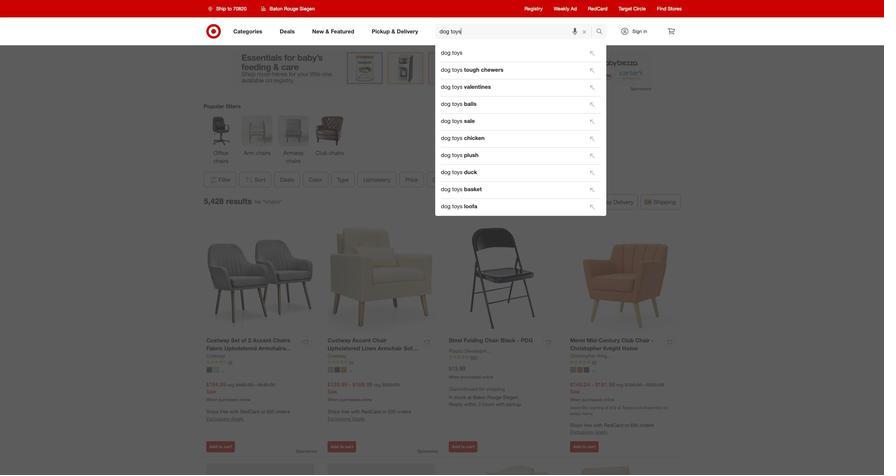 Task type: describe. For each thing, give the bounding box(es) containing it.
What can we help you find? suggestions appear below search field
[[436, 24, 598, 39]]

advertisement element
[[233, 51, 652, 86]]



Task type: locate. For each thing, give the bounding box(es) containing it.
costway accent chair upholstered linen armchair sofa chair w/waist pillow image
[[328, 225, 436, 333], [328, 225, 436, 333]]

linen olive swivel chair - threshold™ image
[[206, 464, 314, 476], [206, 464, 314, 476]]

costway modern polyester fabric lazy chair single sofa chair w/ side pocket navy/beige/grey/brown image
[[449, 464, 557, 476], [449, 464, 557, 476]]

linen talc swivel chair - threshold™ image
[[328, 464, 436, 476], [328, 464, 436, 476]]

costway set of 2 accent chairs fabric upholstered armchairs w/wooden legs beige/gray image
[[206, 225, 314, 333], [206, 225, 314, 333]]

costway modern tufted accent chair fabric armchair single sofa w/ rubber wood legs blue\ beige\grey image
[[570, 464, 678, 476], [570, 464, 678, 476]]

steel folding chair black - pdg image
[[449, 225, 557, 333], [449, 225, 557, 333]]

merel mid-century club chair - christopher knight home image
[[570, 225, 678, 333], [570, 225, 678, 333]]



Task type: vqa. For each thing, say whether or not it's contained in the screenshot.
What can we help you find? suggestions appear below Search Field
yes



